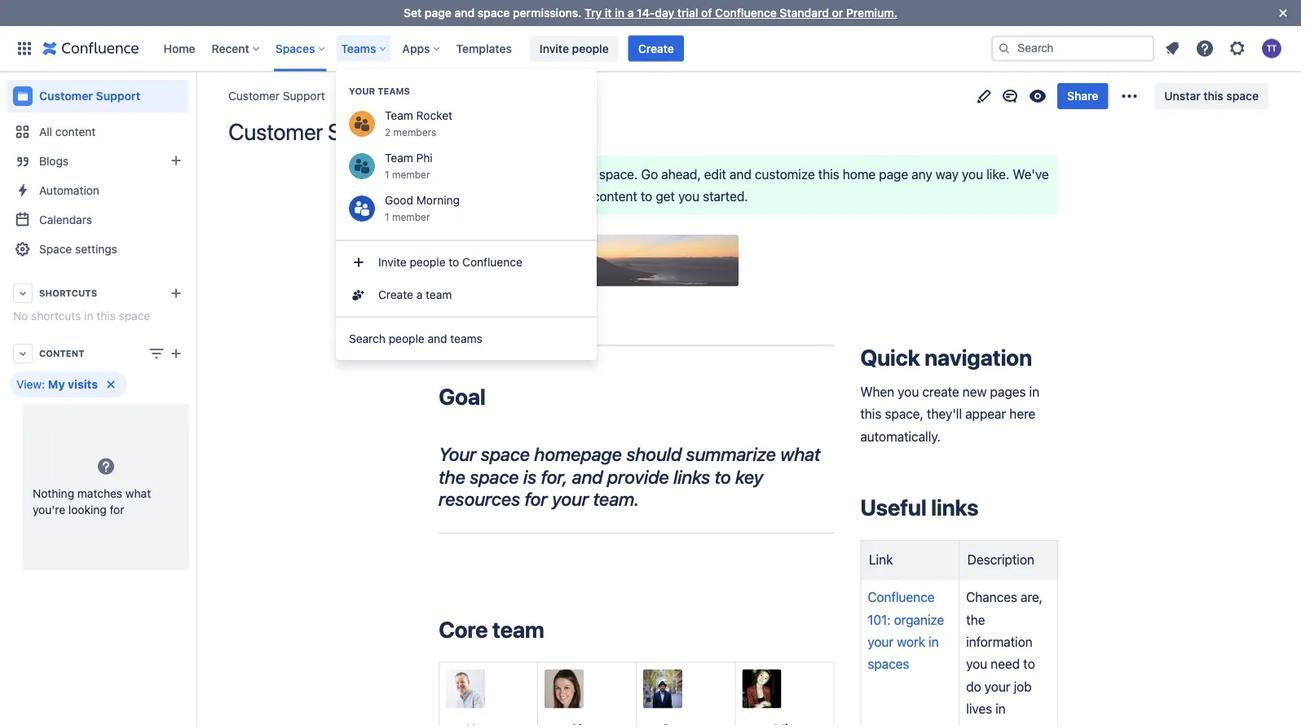 Task type: vqa. For each thing, say whether or not it's contained in the screenshot.
sixth the Edit link
no



Task type: locate. For each thing, give the bounding box(es) containing it.
1 vertical spatial copy image
[[484, 387, 504, 407]]

looking
[[68, 503, 107, 517]]

to up job
[[1024, 657, 1036, 673]]

nothing matches what you're looking for
[[33, 487, 151, 517]]

invite people
[[540, 42, 609, 55]]

homepage
[[535, 444, 622, 466]]

page left any
[[879, 166, 909, 182]]

and right edit
[[730, 166, 752, 182]]

in up here
[[1030, 384, 1040, 400]]

team for team rocket
[[385, 109, 413, 122]]

1 vertical spatial your
[[439, 444, 477, 466]]

1 vertical spatial a
[[417, 288, 423, 302]]

copy image down search people and teams button
[[484, 387, 504, 407]]

support down spaces popup button on the left of page
[[283, 89, 325, 103]]

organize
[[894, 612, 945, 628]]

copy image for goal
[[484, 387, 504, 407]]

the up resources
[[439, 466, 466, 488]]

recent
[[212, 42, 249, 55]]

team inside team rocket 2 members
[[385, 109, 413, 122]]

content inside 'welcome to your first space. go ahead, edit and customize this home page any way you like. we've added some sample content to get you started.'
[[593, 189, 638, 204]]

1 vertical spatial page
[[879, 166, 909, 182]]

member inside good morning 1 member
[[392, 211, 430, 223]]

0 horizontal spatial teams
[[341, 42, 376, 55]]

a
[[628, 6, 634, 20], [417, 288, 423, 302]]

this inside space element
[[96, 310, 116, 323]]

for inside 'nothing matches what you're looking for'
[[110, 503, 124, 517]]

shortcuts
[[39, 288, 97, 299]]

in down shortcuts dropdown button
[[84, 310, 93, 323]]

automation
[[39, 184, 99, 197]]

home
[[843, 166, 876, 182]]

1 horizontal spatial your
[[439, 444, 477, 466]]

team inside team phi 1 member
[[385, 151, 413, 165]]

and inside button
[[428, 332, 447, 346]]

0 vertical spatial people
[[572, 42, 609, 55]]

0 horizontal spatial support
[[96, 89, 140, 103]]

people
[[572, 42, 609, 55], [410, 256, 446, 269], [389, 332, 425, 346]]

copy image
[[1031, 348, 1050, 368], [484, 387, 504, 407], [977, 498, 997, 518]]

confluence up organize
[[868, 590, 935, 606]]

added
[[471, 189, 509, 204]]

0 vertical spatial copy image
[[642, 489, 662, 509]]

customer support up all content "link"
[[39, 89, 140, 103]]

calendars link
[[7, 206, 189, 235]]

sample
[[547, 189, 590, 204]]

this down shortcuts dropdown button
[[96, 310, 116, 323]]

content right all
[[55, 125, 96, 139]]

and
[[455, 6, 475, 20], [730, 166, 752, 182], [428, 332, 447, 346], [572, 466, 603, 488]]

you
[[962, 166, 984, 182], [679, 189, 700, 204], [898, 384, 919, 400], [967, 657, 988, 673]]

0 horizontal spatial copy image
[[543, 620, 563, 640]]

morning
[[417, 194, 460, 207]]

confluence up create a team button
[[463, 256, 523, 269]]

the inside 'chances are, the information you need to do your job lives in mu'
[[967, 612, 986, 628]]

content down space.
[[593, 189, 638, 204]]

and down 'homepage'
[[572, 466, 603, 488]]

your down for,
[[552, 488, 589, 510]]

invite right invite people to confluence image
[[378, 256, 407, 269]]

links inside 'your space homepage should summarize what the space is for, and provide links to key resources for your team.'
[[674, 466, 711, 488]]

0 vertical spatial your
[[349, 86, 375, 97]]

1 horizontal spatial what
[[781, 444, 821, 466]]

edit
[[705, 166, 727, 182]]

2 horizontal spatial copy image
[[1031, 348, 1050, 368]]

search image
[[998, 42, 1011, 55]]

1 horizontal spatial teams
[[378, 86, 410, 97]]

this
[[1204, 89, 1224, 103], [819, 166, 840, 182], [96, 310, 116, 323], [861, 407, 882, 422]]

your inside 'your space homepage should summarize what the space is for, and provide links to key resources for your team.'
[[439, 444, 477, 466]]

1 right team phi image
[[385, 169, 390, 180]]

group
[[336, 240, 597, 316]]

teams inside group
[[378, 86, 410, 97]]

your down 101:
[[868, 635, 894, 650]]

what inside 'nothing matches what you're looking for'
[[126, 487, 151, 500]]

and inside 'welcome to your first space. go ahead, edit and customize this home page any way you like. we've added some sample content to get you started.'
[[730, 166, 752, 182]]

teams up team rocket 2 members
[[378, 86, 410, 97]]

appswitcher icon image
[[15, 39, 34, 58]]

what inside 'your space homepage should summarize what the space is for, and provide links to key resources for your team.'
[[781, 444, 821, 466]]

2 horizontal spatial confluence
[[868, 590, 935, 606]]

you up do
[[967, 657, 988, 673]]

shortcuts
[[31, 310, 81, 323]]

0 horizontal spatial a
[[417, 288, 423, 302]]

create up the search people and teams
[[378, 288, 413, 302]]

what right summarize
[[781, 444, 821, 466]]

team right core
[[493, 616, 545, 643]]

copy image
[[642, 489, 662, 509], [543, 620, 563, 640]]

1 vertical spatial confluence
[[463, 256, 523, 269]]

1 horizontal spatial the
[[967, 612, 986, 628]]

description
[[968, 553, 1035, 568]]

your up sample
[[544, 166, 570, 182]]

to
[[529, 166, 541, 182], [641, 189, 653, 204], [449, 256, 459, 269], [715, 466, 731, 488], [1024, 657, 1036, 673]]

0 horizontal spatial invite
[[378, 256, 407, 269]]

1 horizontal spatial support
[[283, 89, 325, 103]]

confluence right the of
[[715, 6, 777, 20]]

invite
[[540, 42, 569, 55], [378, 256, 407, 269]]

confluence image
[[42, 39, 139, 58], [42, 39, 139, 58]]

1 team from the top
[[385, 109, 413, 122]]

1 vertical spatial create
[[378, 288, 413, 302]]

banner
[[0, 26, 1302, 72]]

1 horizontal spatial content
[[593, 189, 638, 204]]

2 1 from the top
[[385, 211, 390, 223]]

1 inside team phi 1 member
[[385, 169, 390, 180]]

space up resources
[[470, 466, 519, 488]]

2 member from the top
[[392, 211, 430, 223]]

pages
[[991, 384, 1026, 400]]

to down summarize
[[715, 466, 731, 488]]

1 1 from the top
[[385, 169, 390, 180]]

your inside 'chances are, the information you need to do your job lives in mu'
[[985, 680, 1011, 695]]

home link
[[159, 35, 200, 62]]

confluence 101: organize your work in spaces
[[868, 590, 948, 673]]

1 vertical spatial the
[[967, 612, 986, 628]]

you inside when you create new pages in this space, they'll appear here automatically.
[[898, 384, 919, 400]]

templates
[[456, 42, 512, 55]]

1 vertical spatial team
[[385, 151, 413, 165]]

this inside when you create new pages in this space, they'll appear here automatically.
[[861, 407, 882, 422]]

people right search on the left top
[[389, 332, 425, 346]]

all content link
[[7, 117, 189, 147]]

0 vertical spatial copy image
[[1031, 348, 1050, 368]]

global element
[[10, 26, 989, 71]]

get
[[656, 189, 675, 204]]

good morning image
[[349, 196, 375, 222]]

you up the space,
[[898, 384, 919, 400]]

in
[[615, 6, 625, 20], [84, 310, 93, 323], [1030, 384, 1040, 400], [929, 635, 939, 650], [996, 702, 1006, 717]]

premium.
[[847, 6, 898, 20]]

team down invite people to confluence
[[426, 288, 452, 302]]

to inside 'your space homepage should summarize what the space is for, and provide links to key resources for your team.'
[[715, 466, 731, 488]]

0 horizontal spatial content
[[55, 125, 96, 139]]

1 vertical spatial people
[[410, 256, 446, 269]]

1 horizontal spatial a
[[628, 6, 634, 20]]

1 horizontal spatial team
[[493, 616, 545, 643]]

page inside 'welcome to your first space. go ahead, edit and customize this home page any way you like. we've added some sample content to get you started.'
[[879, 166, 909, 182]]

is
[[524, 466, 537, 488]]

in right lives in the right bottom of the page
[[996, 702, 1006, 717]]

1 horizontal spatial copy image
[[642, 489, 662, 509]]

teams
[[341, 42, 376, 55], [378, 86, 410, 97]]

copy image for team
[[543, 620, 563, 640]]

1 horizontal spatial copy image
[[977, 498, 997, 518]]

this right unstar
[[1204, 89, 1224, 103]]

for down matches
[[110, 503, 124, 517]]

links down should
[[674, 466, 711, 488]]

1 vertical spatial copy image
[[543, 620, 563, 640]]

customer support down spaces
[[228, 89, 325, 103]]

0 vertical spatial content
[[55, 125, 96, 139]]

customer support link
[[7, 80, 189, 113], [228, 88, 325, 104]]

0 vertical spatial member
[[392, 169, 430, 180]]

quick
[[861, 345, 920, 371]]

0 vertical spatial team
[[385, 109, 413, 122]]

1 vertical spatial invite
[[378, 256, 407, 269]]

0 vertical spatial page
[[425, 6, 452, 20]]

team
[[385, 109, 413, 122], [385, 151, 413, 165]]

phi
[[416, 151, 433, 165]]

help icon image
[[1196, 39, 1215, 58]]

the down chances
[[967, 612, 986, 628]]

1 inside good morning 1 member
[[385, 211, 390, 223]]

1 horizontal spatial invite
[[540, 42, 569, 55]]

home
[[164, 42, 195, 55]]

your up team rocket image
[[349, 86, 375, 97]]

your teams group
[[336, 69, 597, 235]]

good
[[385, 194, 414, 207]]

support
[[96, 89, 140, 103], [283, 89, 325, 103], [328, 118, 406, 145]]

1 vertical spatial member
[[392, 211, 430, 223]]

this down the when
[[861, 407, 882, 422]]

confluence inside button
[[463, 256, 523, 269]]

support up team phi image
[[328, 118, 406, 145]]

unstar
[[1165, 89, 1201, 103]]

2 team from the top
[[385, 151, 413, 165]]

0 vertical spatial teams
[[341, 42, 376, 55]]

the inside 'your space homepage should summarize what the space is for, and provide links to key resources for your team.'
[[439, 466, 466, 488]]

create down set page and space permissions. try it in a 14-day trial of confluence standard or premium.
[[638, 42, 674, 55]]

space element
[[0, 72, 196, 726]]

page right set
[[425, 6, 452, 20]]

your inside confluence 101: organize your work in spaces
[[868, 635, 894, 650]]

links
[[674, 466, 711, 488], [932, 495, 979, 521]]

0 horizontal spatial team
[[426, 288, 452, 302]]

0 vertical spatial 1
[[385, 169, 390, 180]]

member inside team phi 1 member
[[392, 169, 430, 180]]

1 vertical spatial what
[[126, 487, 151, 500]]

0 vertical spatial invite
[[540, 42, 569, 55]]

1 for team phi
[[385, 169, 390, 180]]

1 vertical spatial team
[[493, 616, 545, 643]]

confluence 101: organize your work in spaces link
[[868, 590, 948, 673]]

team up 2
[[385, 109, 413, 122]]

customer
[[39, 89, 93, 103], [228, 89, 280, 103], [228, 118, 323, 145]]

no shortcuts in this space
[[13, 310, 150, 323]]

people down try
[[572, 42, 609, 55]]

0 horizontal spatial links
[[674, 466, 711, 488]]

your inside 'your space homepage should summarize what the space is for, and provide links to key resources for your team.'
[[552, 488, 589, 510]]

apps button
[[398, 35, 447, 62]]

in inside space element
[[84, 310, 93, 323]]

what
[[781, 444, 821, 466], [126, 487, 151, 500]]

0 horizontal spatial confluence
[[463, 256, 523, 269]]

0 horizontal spatial your
[[349, 86, 375, 97]]

0 vertical spatial the
[[439, 466, 466, 488]]

member down phi
[[392, 169, 430, 180]]

1 horizontal spatial create
[[638, 42, 674, 55]]

support inside space element
[[96, 89, 140, 103]]

you inside 'chances are, the information you need to do your job lives in mu'
[[967, 657, 988, 673]]

your up resources
[[439, 444, 477, 466]]

team rocket image
[[349, 111, 375, 137]]

your inside your teams group
[[349, 86, 375, 97]]

clear view image
[[101, 375, 121, 395]]

member down good
[[392, 211, 430, 223]]

space down settings icon on the top
[[1227, 89, 1259, 103]]

more actions image
[[1120, 86, 1140, 106]]

1 vertical spatial content
[[593, 189, 638, 204]]

1 member from the top
[[392, 169, 430, 180]]

1 vertical spatial 1
[[385, 211, 390, 223]]

1 down good
[[385, 211, 390, 223]]

invite inside invite people to confluence button
[[378, 256, 407, 269]]

useful
[[861, 495, 927, 521]]

settings
[[75, 243, 117, 256]]

job
[[1014, 680, 1032, 695]]

space down shortcuts dropdown button
[[119, 310, 150, 323]]

templates link
[[452, 35, 517, 62]]

copy image up description
[[977, 498, 997, 518]]

0 horizontal spatial copy image
[[484, 387, 504, 407]]

links right useful
[[932, 495, 979, 521]]

0 horizontal spatial the
[[439, 466, 466, 488]]

permissions.
[[513, 6, 582, 20]]

and left teams
[[428, 332, 447, 346]]

copy image up here
[[1031, 348, 1050, 368]]

they'll
[[927, 407, 962, 422]]

banner containing home
[[0, 26, 1302, 72]]

team left phi
[[385, 151, 413, 165]]

customer support link up all content "link"
[[7, 80, 189, 113]]

your down need
[[985, 680, 1011, 695]]

support up all content "link"
[[96, 89, 140, 103]]

1 vertical spatial teams
[[378, 86, 410, 97]]

1 horizontal spatial for
[[525, 488, 548, 510]]

collapse sidebar image
[[178, 80, 214, 113]]

automation link
[[7, 176, 189, 206]]

1 horizontal spatial links
[[932, 495, 979, 521]]

this left home
[[819, 166, 840, 182]]

set page and space permissions. try it in a 14-day trial of confluence standard or premium.
[[404, 6, 898, 20]]

0 horizontal spatial create
[[378, 288, 413, 302]]

invite down "permissions."
[[540, 42, 569, 55]]

edit this page image
[[975, 86, 994, 106]]

your teams
[[349, 86, 410, 97]]

0 horizontal spatial what
[[126, 487, 151, 500]]

no
[[13, 310, 28, 323]]

settings icon image
[[1228, 39, 1248, 58]]

14-
[[637, 6, 655, 20]]

team rocket 2 members
[[385, 109, 453, 138]]

1 horizontal spatial page
[[879, 166, 909, 182]]

apps
[[402, 42, 430, 55]]

for down is
[[525, 488, 548, 510]]

all content
[[39, 125, 96, 139]]

2 vertical spatial copy image
[[977, 498, 997, 518]]

member for good
[[392, 211, 430, 223]]

members
[[394, 126, 437, 138]]

unstar this space
[[1165, 89, 1259, 103]]

0 vertical spatial confluence
[[715, 6, 777, 20]]

for
[[525, 488, 548, 510], [110, 503, 124, 517]]

your
[[544, 166, 570, 182], [552, 488, 589, 510], [868, 635, 894, 650], [985, 680, 1011, 695]]

welcome
[[471, 166, 526, 182]]

teams inside popup button
[[341, 42, 376, 55]]

1
[[385, 169, 390, 180], [385, 211, 390, 223]]

to up create a team button
[[449, 256, 459, 269]]

0 vertical spatial what
[[781, 444, 821, 466]]

invite inside invite people button
[[540, 42, 569, 55]]

in right work
[[929, 635, 939, 650]]

copy image for space
[[642, 489, 662, 509]]

2 vertical spatial people
[[389, 332, 425, 346]]

a left 14-
[[628, 6, 634, 20]]

shortcuts button
[[7, 279, 189, 308]]

what right matches
[[126, 487, 151, 500]]

a up the search people and teams
[[417, 288, 423, 302]]

teams up your teams in the top left of the page
[[341, 42, 376, 55]]

people inside global element
[[572, 42, 609, 55]]

0 vertical spatial team
[[426, 288, 452, 302]]

2 vertical spatial confluence
[[868, 590, 935, 606]]

customer support link down spaces
[[228, 88, 325, 104]]

link
[[869, 553, 893, 568]]

space,
[[885, 407, 924, 422]]

invite for invite people
[[540, 42, 569, 55]]

try
[[585, 6, 602, 20]]

create inside global element
[[638, 42, 674, 55]]

create inside button
[[378, 288, 413, 302]]

0 vertical spatial create
[[638, 42, 674, 55]]

view: my visits
[[16, 378, 98, 392]]

create for create
[[638, 42, 674, 55]]

0 vertical spatial links
[[674, 466, 711, 488]]

0 horizontal spatial for
[[110, 503, 124, 517]]

we've
[[1013, 166, 1049, 182]]

search people and teams button
[[336, 323, 597, 356]]

people up create a team
[[410, 256, 446, 269]]

the
[[439, 466, 466, 488], [967, 612, 986, 628]]



Task type: describe. For each thing, give the bounding box(es) containing it.
share
[[1068, 89, 1099, 103]]

spaces
[[276, 42, 315, 55]]

this inside 'welcome to your first space. go ahead, edit and customize this home page any way you like. we've added some sample content to get you started.'
[[819, 166, 840, 182]]

resources
[[439, 488, 521, 510]]

are,
[[1021, 590, 1043, 606]]

good morning 1 member
[[385, 194, 460, 223]]

summarize
[[686, 444, 776, 466]]

you right get
[[679, 189, 700, 204]]

2
[[385, 126, 391, 138]]

your for your space homepage should summarize what the space is for, and provide links to key resources for your team.
[[439, 444, 477, 466]]

1 horizontal spatial confluence
[[715, 6, 777, 20]]

team for team phi
[[385, 151, 413, 165]]

1 horizontal spatial customer support link
[[228, 88, 325, 104]]

set
[[404, 6, 422, 20]]

for inside 'your space homepage should summarize what the space is for, and provide links to key resources for your team.'
[[525, 488, 548, 510]]

information
[[967, 635, 1033, 650]]

spaces button
[[271, 35, 331, 62]]

when
[[861, 384, 895, 400]]

should
[[627, 444, 682, 466]]

work
[[897, 635, 926, 650]]

or
[[832, 6, 844, 20]]

calendars
[[39, 213, 92, 227]]

to inside 'chances are, the information you need to do your job lives in mu'
[[1024, 657, 1036, 673]]

standard
[[780, 6, 829, 20]]

to left get
[[641, 189, 653, 204]]

started.
[[703, 189, 748, 204]]

space settings link
[[7, 235, 189, 264]]

people for invite people to confluence
[[410, 256, 446, 269]]

you're
[[33, 503, 65, 517]]

customer support up team phi image
[[228, 118, 406, 145]]

invite people to confluence
[[378, 256, 523, 269]]

invite people to confluence image
[[349, 253, 369, 272]]

nothing
[[33, 487, 74, 500]]

team phi image
[[349, 153, 375, 179]]

close image
[[1274, 3, 1294, 23]]

create a team button
[[336, 279, 597, 312]]

for,
[[541, 466, 568, 488]]

core
[[439, 616, 488, 643]]

quick navigation
[[861, 345, 1033, 371]]

unstar this space button
[[1155, 83, 1269, 109]]

customer inside space element
[[39, 89, 93, 103]]

share button
[[1058, 83, 1109, 109]]

1 vertical spatial links
[[932, 495, 979, 521]]

some
[[512, 189, 544, 204]]

appear
[[966, 407, 1007, 422]]

your for your teams
[[349, 86, 375, 97]]

and inside 'your space homepage should summarize what the space is for, and provide links to key resources for your team.'
[[572, 466, 603, 488]]

space up is
[[481, 444, 530, 466]]

of
[[702, 6, 712, 20]]

core team
[[439, 616, 545, 643]]

Search field
[[992, 35, 1155, 62]]

create for create a team
[[378, 288, 413, 302]]

this inside 'button'
[[1204, 89, 1224, 103]]

teams
[[451, 332, 483, 346]]

ahead,
[[662, 166, 701, 182]]

team phi 1 member
[[385, 151, 433, 180]]

all
[[39, 125, 52, 139]]

create
[[923, 384, 960, 400]]

2 horizontal spatial support
[[328, 118, 406, 145]]

do
[[967, 680, 982, 695]]

like.
[[987, 166, 1010, 182]]

copy image for quick navigation
[[1031, 348, 1050, 368]]

go
[[641, 166, 658, 182]]

people for invite people
[[572, 42, 609, 55]]

lives
[[967, 702, 993, 717]]

way
[[936, 166, 959, 182]]

teams button
[[336, 35, 393, 62]]

in inside 'chances are, the information you need to do your job lives in mu'
[[996, 702, 1006, 717]]

1 for good morning
[[385, 211, 390, 223]]

to inside button
[[449, 256, 459, 269]]

useful links
[[861, 495, 979, 521]]

confluence inside confluence 101: organize your work in spaces
[[868, 590, 935, 606]]

create a blog image
[[166, 151, 186, 170]]

and up the templates
[[455, 6, 475, 20]]

space settings
[[39, 243, 117, 256]]

navigation
[[925, 345, 1033, 371]]

search
[[349, 332, 386, 346]]

content button
[[7, 339, 189, 369]]

a inside button
[[417, 288, 423, 302]]

need
[[991, 657, 1020, 673]]

0 horizontal spatial customer support link
[[7, 80, 189, 113]]

blogs
[[39, 155, 69, 168]]

to up some
[[529, 166, 541, 182]]

when you create new pages in this space, they'll appear here automatically.
[[861, 384, 1043, 444]]

content inside "link"
[[55, 125, 96, 139]]

101:
[[868, 612, 891, 628]]

trial
[[678, 6, 699, 20]]

notification icon image
[[1163, 39, 1183, 58]]

in inside confluence 101: organize your work in spaces
[[929, 635, 939, 650]]

invite for invite people to confluence
[[378, 256, 407, 269]]

add shortcut image
[[166, 284, 186, 303]]

spaces
[[868, 657, 910, 673]]

customize
[[755, 166, 815, 182]]

chances are, the information you need to do your job lives in mu
[[967, 590, 1053, 726]]

space inside 'button'
[[1227, 89, 1259, 103]]

group containing invite people to confluence
[[336, 240, 597, 316]]

your inside 'welcome to your first space. go ahead, edit and customize this home page any way you like. we've added some sample content to get you started.'
[[544, 166, 570, 182]]

space up global element
[[478, 6, 510, 20]]

create a team
[[378, 288, 452, 302]]

day
[[655, 6, 675, 20]]

invite people button
[[530, 35, 619, 62]]

recent button
[[207, 35, 266, 62]]

matches
[[77, 487, 122, 500]]

0 vertical spatial a
[[628, 6, 634, 20]]

copy image for useful links
[[977, 498, 997, 518]]

create a page image
[[166, 344, 186, 364]]

member for team
[[392, 169, 430, 180]]

team inside create a team button
[[426, 288, 452, 302]]

your space homepage should summarize what the space is for, and provide links to key resources for your team.
[[439, 444, 825, 510]]

content
[[39, 349, 84, 359]]

customer support inside space element
[[39, 89, 140, 103]]

blogs link
[[7, 147, 189, 176]]

you right way at right top
[[962, 166, 984, 182]]

new
[[963, 384, 987, 400]]

in right it
[[615, 6, 625, 20]]

0 horizontal spatial page
[[425, 6, 452, 20]]

try it in a 14-day trial of confluence standard or premium. link
[[585, 6, 898, 20]]

people for search people and teams
[[389, 332, 425, 346]]

stop watching image
[[1029, 86, 1048, 106]]

in inside when you create new pages in this space, they'll appear here automatically.
[[1030, 384, 1040, 400]]

panel success image
[[445, 166, 465, 185]]

change view image
[[147, 344, 166, 364]]

automatically.
[[861, 429, 941, 444]]

first
[[573, 166, 596, 182]]

rocket
[[416, 109, 453, 122]]

your profile and preferences image
[[1263, 39, 1282, 58]]



